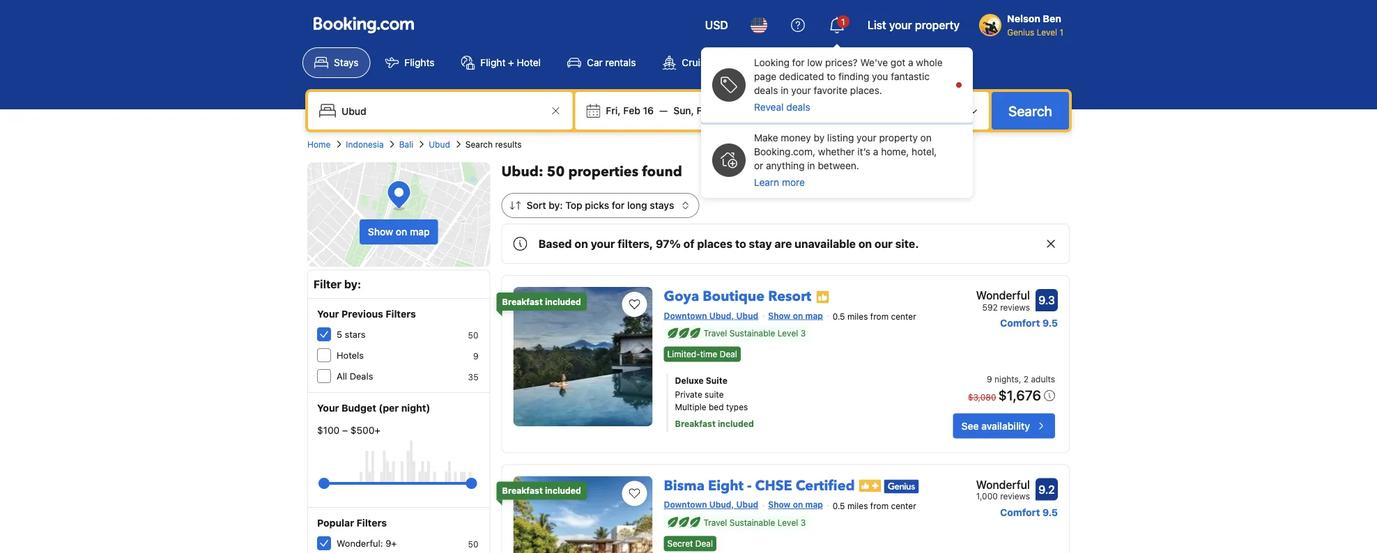 Task type: locate. For each thing, give the bounding box(es) containing it.
0 vertical spatial 3
[[801, 329, 806, 338]]

0 vertical spatial property
[[915, 18, 960, 32]]

ubud down the -
[[737, 500, 759, 510]]

filters up the wonderful: 9+
[[357, 518, 387, 529]]

0 vertical spatial deal
[[720, 350, 738, 360]]

your up $100
[[317, 403, 339, 414]]

1 vertical spatial property
[[880, 132, 918, 144]]

1 reviews from the top
[[1001, 303, 1031, 312]]

got
[[891, 57, 906, 68]]

downtown ubud, ubud for eight
[[664, 500, 759, 510]]

0 horizontal spatial 1
[[842, 17, 846, 26]]

1 wonderful from the top
[[977, 289, 1031, 302]]

2 your from the top
[[317, 403, 339, 414]]

all deals
[[337, 371, 373, 382]]

0 vertical spatial travel sustainable level 3
[[704, 329, 806, 338]]

1 wonderful element from the top
[[977, 287, 1031, 304]]

from
[[871, 312, 889, 322], [871, 501, 889, 511]]

2 downtown from the top
[[664, 500, 707, 510]]

1 horizontal spatial a
[[909, 57, 914, 68]]

2
[[1024, 375, 1029, 385]]

downtown
[[664, 311, 707, 321], [664, 500, 707, 510]]

wonderful up 1,000
[[977, 478, 1031, 492]]

1 vertical spatial comfort
[[1001, 507, 1041, 519]]

property up home,
[[880, 132, 918, 144]]

1 vertical spatial wonderful
[[977, 478, 1031, 492]]

miles for bisma eight - chse certified
[[848, 501, 868, 511]]

miles
[[848, 312, 868, 322], [848, 501, 868, 511]]

2 9.5 from the top
[[1043, 507, 1058, 519]]

0 horizontal spatial deal
[[696, 539, 713, 549]]

25
[[717, 105, 729, 116]]

3 for -
[[801, 518, 806, 528]]

1 horizontal spatial deal
[[720, 350, 738, 360]]

—
[[660, 105, 668, 116]]

downtown ubud, ubud down boutique
[[664, 311, 759, 321]]

1 vertical spatial center
[[891, 501, 917, 511]]

2 travel sustainable level 3 from the top
[[704, 518, 806, 528]]

0 vertical spatial comfort 9.5
[[1001, 318, 1058, 329]]

property up whole
[[915, 18, 960, 32]]

sustainable for eight
[[730, 518, 776, 528]]

on inside make money by listing your property on booking.com, whether it's a home, hotel, or anything in between. learn more
[[921, 132, 932, 144]]

budget
[[342, 403, 376, 414]]

ubud: 50 properties found
[[502, 162, 683, 182]]

make money by listing your property on booking.com, whether it's a home, hotel, or anything in between. learn more
[[754, 132, 937, 188]]

1 vertical spatial ubud,
[[710, 500, 734, 510]]

1 vertical spatial travel sustainable level 3
[[704, 518, 806, 528]]

0 horizontal spatial 9
[[473, 351, 479, 361]]

3
[[801, 329, 806, 338], [801, 518, 806, 528]]

1 vertical spatial show
[[768, 311, 791, 321]]

0 vertical spatial 9.5
[[1043, 318, 1058, 329]]

$500+
[[351, 425, 381, 436]]

search for search
[[1009, 102, 1053, 119]]

search inside button
[[1009, 102, 1053, 119]]

2 breakfast included from the top
[[502, 486, 581, 496]]

Where are you going? field
[[336, 98, 548, 123]]

ubud
[[429, 139, 450, 149], [737, 311, 759, 321], [737, 500, 759, 510]]

1 downtown from the top
[[664, 311, 707, 321]]

reviews right the '592'
[[1001, 303, 1031, 312]]

(per
[[379, 403, 399, 414]]

1 downtown ubud, ubud from the top
[[664, 311, 759, 321]]

to up favorite
[[827, 71, 836, 82]]

availability
[[982, 421, 1031, 432]]

1 horizontal spatial 9
[[987, 375, 993, 385]]

1 vertical spatial 0.5 miles from center
[[833, 501, 917, 511]]

1 vertical spatial search
[[466, 139, 493, 149]]

1 vertical spatial for
[[612, 200, 625, 211]]

see
[[962, 421, 979, 432]]

1 0.5 from the top
[[833, 312, 845, 322]]

ubud link
[[429, 138, 450, 151]]

level down ben
[[1037, 27, 1058, 37]]

your right list
[[890, 18, 913, 32]]

your
[[317, 309, 339, 320], [317, 403, 339, 414]]

cruises link
[[651, 47, 728, 78]]

comfort down wonderful 592 reviews
[[1001, 318, 1041, 329]]

sustainable down the -
[[730, 518, 776, 528]]

1 from from the top
[[871, 312, 889, 322]]

rentals
[[606, 57, 636, 68]]

airport taxis link
[[826, 47, 924, 78]]

picks
[[585, 200, 609, 211]]

downtown ubud, ubud down the eight
[[664, 500, 759, 510]]

filters right previous
[[386, 309, 416, 320]]

to left stay
[[735, 237, 747, 251]]

a
[[909, 57, 914, 68], [874, 146, 879, 158]]

2 center from the top
[[891, 501, 917, 511]]

0 vertical spatial show
[[368, 226, 393, 238]]

1 vertical spatial downtown ubud, ubud
[[664, 500, 759, 510]]

travel sustainable level 3 down bisma eight - chse certified
[[704, 518, 806, 528]]

0 horizontal spatial feb
[[624, 105, 641, 116]]

for inside looking for low prices? we've got a whole page dedicated to finding you fantastic deals in your favorite places. reveal deals
[[793, 57, 805, 68]]

0 vertical spatial downtown
[[664, 311, 707, 321]]

1 vertical spatial level
[[778, 329, 799, 338]]

hotel,
[[912, 146, 937, 158]]

your up it's
[[857, 132, 877, 144]]

1 horizontal spatial search
[[1009, 102, 1053, 119]]

for
[[793, 57, 805, 68], [612, 200, 625, 211]]

1 horizontal spatial to
[[827, 71, 836, 82]]

0 vertical spatial in
[[781, 85, 789, 96]]

0 vertical spatial a
[[909, 57, 914, 68]]

home
[[307, 139, 331, 149]]

2 comfort from the top
[[1001, 507, 1041, 519]]

feb left 16
[[624, 105, 641, 116]]

filter by:
[[314, 278, 361, 291]]

comfort
[[1001, 318, 1041, 329], [1001, 507, 1041, 519]]

1 vertical spatial from
[[871, 501, 889, 511]]

breakfast included for bisma eight - chse certified
[[502, 486, 581, 496]]

1 vertical spatial downtown
[[664, 500, 707, 510]]

1 vertical spatial miles
[[848, 501, 868, 511]]

stays
[[334, 57, 359, 68]]

ubud, down boutique
[[710, 311, 734, 321]]

your inside make money by listing your property on booking.com, whether it's a home, hotel, or anything in between. learn more
[[857, 132, 877, 144]]

reviews for bisma eight - chse certified
[[1001, 492, 1031, 502]]

$3,080
[[968, 393, 997, 403]]

your down dedicated
[[792, 85, 811, 96]]

1 vertical spatial by:
[[344, 278, 361, 291]]

list your property link
[[860, 8, 969, 42]]

nelson ben genius level 1
[[1008, 13, 1064, 37]]

0 vertical spatial breakfast
[[502, 297, 543, 307]]

0 vertical spatial comfort
[[1001, 318, 1041, 329]]

0 vertical spatial ubud,
[[710, 311, 734, 321]]

1 horizontal spatial by:
[[549, 200, 563, 211]]

1 vertical spatial wonderful element
[[977, 477, 1031, 493]]

1 center from the top
[[891, 312, 917, 322]]

by: right filter
[[344, 278, 361, 291]]

1 vertical spatial breakfast
[[675, 419, 716, 429]]

1 vertical spatial a
[[874, 146, 879, 158]]

ubud, down the eight
[[710, 500, 734, 510]]

1 breakfast included from the top
[[502, 297, 581, 307]]

1 vertical spatial 9
[[987, 375, 993, 385]]

low
[[808, 57, 823, 68]]

stays link
[[303, 47, 371, 78]]

1 travel sustainable level 3 from the top
[[704, 329, 806, 338]]

0 horizontal spatial by:
[[344, 278, 361, 291]]

in for between.
[[808, 160, 816, 172]]

our
[[875, 237, 893, 251]]

a right the got
[[909, 57, 914, 68]]

in inside looking for low prices? we've got a whole page dedicated to finding you fantastic deals in your favorite places. reveal deals
[[781, 85, 789, 96]]

deals right reveal
[[787, 101, 811, 113]]

1 travel from the top
[[704, 329, 727, 338]]

9 up 35
[[473, 351, 479, 361]]

previous
[[342, 309, 383, 320]]

2 0.5 miles from center from the top
[[833, 501, 917, 511]]

9.5 down scored 9.3 element
[[1043, 318, 1058, 329]]

dedicated
[[779, 71, 824, 82]]

downtown down goya on the bottom of page
[[664, 311, 707, 321]]

1 horizontal spatial 1
[[1060, 27, 1064, 37]]

2 wonderful from the top
[[977, 478, 1031, 492]]

1 vertical spatial show on map
[[768, 311, 823, 321]]

unavailable
[[795, 237, 856, 251]]

1 miles from the top
[[848, 312, 868, 322]]

show on map for goya boutique resort
[[768, 311, 823, 321]]

1 vertical spatial ubud
[[737, 311, 759, 321]]

1 vertical spatial filters
[[357, 518, 387, 529]]

show
[[368, 226, 393, 238], [768, 311, 791, 321], [768, 500, 791, 510]]

center for goya boutique resort
[[891, 312, 917, 322]]

deal right the 'time'
[[720, 350, 738, 360]]

taxis
[[891, 57, 912, 68]]

travel up secret deal
[[704, 518, 727, 528]]

2 vertical spatial 50
[[468, 540, 479, 549]]

1 vertical spatial breakfast included
[[502, 486, 581, 496]]

a right it's
[[874, 146, 879, 158]]

a inside make money by listing your property on booking.com, whether it's a home, hotel, or anything in between. learn more
[[874, 146, 879, 158]]

9 left nights
[[987, 375, 993, 385]]

0 vertical spatial for
[[793, 57, 805, 68]]

secret
[[668, 539, 693, 549]]

downtown ubud, ubud
[[664, 311, 759, 321], [664, 500, 759, 510]]

0 vertical spatial to
[[827, 71, 836, 82]]

genius discounts available at this property. image
[[885, 480, 919, 494], [885, 480, 919, 494]]

your for your previous filters
[[317, 309, 339, 320]]

1 vertical spatial reviews
[[1001, 492, 1031, 502]]

9.3
[[1039, 294, 1056, 307]]

more
[[782, 177, 805, 188]]

2 vertical spatial show on map
[[768, 500, 823, 510]]

1 0.5 miles from center from the top
[[833, 312, 917, 322]]

group
[[324, 473, 472, 495]]

wonderful element
[[977, 287, 1031, 304], [977, 477, 1031, 493]]

you
[[872, 71, 889, 82]]

places.
[[851, 85, 883, 96]]

0 vertical spatial wonderful
[[977, 289, 1031, 302]]

for up dedicated
[[793, 57, 805, 68]]

flight
[[481, 57, 506, 68]]

by: for sort
[[549, 200, 563, 211]]

see availability link
[[954, 414, 1056, 439]]

2 downtown ubud, ubud from the top
[[664, 500, 759, 510]]

your account menu nelson ben genius level 1 element
[[980, 6, 1070, 38]]

reviews for goya boutique resort
[[1001, 303, 1031, 312]]

1 left list
[[842, 17, 846, 26]]

usd button
[[697, 8, 737, 42]]

0 vertical spatial search
[[1009, 102, 1053, 119]]

0 vertical spatial 0.5
[[833, 312, 845, 322]]

1 ubud, from the top
[[710, 311, 734, 321]]

50 for popular filters
[[468, 540, 479, 549]]

0 vertical spatial included
[[545, 297, 581, 307]]

1 horizontal spatial for
[[793, 57, 805, 68]]

1 vertical spatial your
[[317, 403, 339, 414]]

level inside nelson ben genius level 1
[[1037, 27, 1058, 37]]

ubud down goya boutique resort
[[737, 311, 759, 321]]

2 ubud, from the top
[[710, 500, 734, 510]]

flights
[[405, 57, 435, 68]]

1 comfort from the top
[[1001, 318, 1041, 329]]

attractions
[[762, 57, 812, 68]]

comfort down wonderful 1,000 reviews
[[1001, 507, 1041, 519]]

breakfast included for goya boutique resort
[[502, 297, 581, 307]]

reviews right 1,000
[[1001, 492, 1031, 502]]

listing
[[828, 132, 854, 144]]

0 vertical spatial center
[[891, 312, 917, 322]]

9 for 9
[[473, 351, 479, 361]]

9
[[473, 351, 479, 361], [987, 375, 993, 385]]

1 your from the top
[[317, 309, 339, 320]]

1 vertical spatial 0.5
[[833, 501, 845, 511]]

comfort 9.5 down scored 9.2 element
[[1001, 507, 1058, 519]]

looking
[[754, 57, 790, 68]]

travel sustainable level 3 down goya boutique resort
[[704, 329, 806, 338]]

reviews inside wonderful 592 reviews
[[1001, 303, 1031, 312]]

0 vertical spatial wonderful element
[[977, 287, 1031, 304]]

included
[[545, 297, 581, 307], [718, 419, 754, 429], [545, 486, 581, 496]]

your previous filters
[[317, 309, 416, 320]]

0 vertical spatial by:
[[549, 200, 563, 211]]

bali
[[399, 139, 414, 149]]

in right anything
[[808, 160, 816, 172]]

prices?
[[826, 57, 858, 68]]

+
[[508, 57, 514, 68]]

3 down "resort"
[[801, 329, 806, 338]]

2 reviews from the top
[[1001, 492, 1031, 502]]

0 vertical spatial reviews
[[1001, 303, 1031, 312]]

wonderful up the '592'
[[977, 289, 1031, 302]]

1 vertical spatial 3
[[801, 518, 806, 528]]

deals down page
[[754, 85, 778, 96]]

2 sustainable from the top
[[730, 518, 776, 528]]

2 feb from the left
[[697, 105, 714, 116]]

your inside "link"
[[890, 18, 913, 32]]

on
[[921, 132, 932, 144], [396, 226, 407, 238], [575, 237, 588, 251], [859, 237, 872, 251], [793, 311, 803, 321], [793, 500, 803, 510]]

1 vertical spatial 50
[[468, 330, 479, 340]]

limited-
[[668, 350, 700, 360]]

0 horizontal spatial for
[[612, 200, 625, 211]]

travel up the 'time'
[[704, 329, 727, 338]]

feb
[[624, 105, 641, 116], [697, 105, 714, 116]]

2 travel from the top
[[704, 518, 727, 528]]

$1,676
[[999, 387, 1042, 404]]

ubud right the bali
[[429, 139, 450, 149]]

wonderful element left scored 9.3 element
[[977, 287, 1031, 304]]

0 vertical spatial 50
[[547, 162, 565, 182]]

1 vertical spatial sustainable
[[730, 518, 776, 528]]

1 vertical spatial 1
[[1060, 27, 1064, 37]]

3 down certified on the right
[[801, 518, 806, 528]]

1 sustainable from the top
[[730, 329, 776, 338]]

2 vertical spatial included
[[545, 486, 581, 496]]

goya boutique resort
[[664, 287, 812, 306]]

travel sustainable level 3 for resort
[[704, 329, 806, 338]]

travel
[[704, 329, 727, 338], [704, 518, 727, 528]]

2 wonderful element from the top
[[977, 477, 1031, 493]]

1 horizontal spatial feb
[[697, 105, 714, 116]]

reviews inside wonderful 1,000 reviews
[[1001, 492, 1031, 502]]

downtown down bisma
[[664, 500, 707, 510]]

map
[[410, 226, 430, 238], [806, 311, 823, 321], [806, 500, 823, 510]]

1 down ben
[[1060, 27, 1064, 37]]

1 horizontal spatial in
[[808, 160, 816, 172]]

comfort 9.5 for bisma eight - chse certified
[[1001, 507, 1058, 519]]

2 vertical spatial level
[[778, 518, 799, 528]]

level down "resort"
[[778, 329, 799, 338]]

your up 5
[[317, 309, 339, 320]]

deal right the secret
[[696, 539, 713, 549]]

car rentals
[[587, 57, 636, 68]]

1 vertical spatial deals
[[787, 101, 811, 113]]

1 vertical spatial comfort 9.5
[[1001, 507, 1058, 519]]

1 comfort 9.5 from the top
[[1001, 318, 1058, 329]]

0.5 for goya boutique resort
[[833, 312, 845, 322]]

0 vertical spatial breakfast included
[[502, 297, 581, 307]]

2 vertical spatial show
[[768, 500, 791, 510]]

home,
[[881, 146, 909, 158]]

0 horizontal spatial a
[[874, 146, 879, 158]]

2 0.5 from the top
[[833, 501, 845, 511]]

1 vertical spatial included
[[718, 419, 754, 429]]

0 vertical spatial level
[[1037, 27, 1058, 37]]

comfort 9.5 down scored 9.3 element
[[1001, 318, 1058, 329]]

0 horizontal spatial in
[[781, 85, 789, 96]]

0 vertical spatial your
[[317, 309, 339, 320]]

in down dedicated
[[781, 85, 789, 96]]

ubud, for eight
[[710, 500, 734, 510]]

0 vertical spatial show on map
[[368, 226, 430, 238]]

0 vertical spatial travel
[[704, 329, 727, 338]]

time
[[700, 350, 718, 360]]

3 for resort
[[801, 329, 806, 338]]

show on map
[[368, 226, 430, 238], [768, 311, 823, 321], [768, 500, 823, 510]]

attractions link
[[731, 47, 823, 78]]

this property is part of our preferred partner program. it's committed to providing excellent service and good value. it'll pay us a higher commission if you make a booking. image
[[816, 290, 830, 304], [816, 290, 830, 304]]

1 vertical spatial in
[[808, 160, 816, 172]]

1 vertical spatial 9.5
[[1043, 507, 1058, 519]]

in inside make money by listing your property on booking.com, whether it's a home, hotel, or anything in between. learn more
[[808, 160, 816, 172]]

2 from from the top
[[871, 501, 889, 511]]

9.5 down scored 9.2 element
[[1043, 507, 1058, 519]]

1 feb from the left
[[624, 105, 641, 116]]

2 vertical spatial ubud
[[737, 500, 759, 510]]

0 vertical spatial sustainable
[[730, 329, 776, 338]]

by: left the top
[[549, 200, 563, 211]]

2 vertical spatial breakfast
[[502, 486, 543, 496]]

your left filters, at the left top of page
[[591, 237, 615, 251]]

secret deal
[[668, 539, 713, 549]]

feb left the 25
[[697, 105, 714, 116]]

on inside show on map button
[[396, 226, 407, 238]]

wonderful element left 9.2
[[977, 477, 1031, 493]]

2 3 from the top
[[801, 518, 806, 528]]

2 vertical spatial map
[[806, 500, 823, 510]]

list
[[868, 18, 887, 32]]

boutique
[[703, 287, 765, 306]]

level down "chse"
[[778, 518, 799, 528]]

1 vertical spatial travel
[[704, 518, 727, 528]]

1 3 from the top
[[801, 329, 806, 338]]

property inside "link"
[[915, 18, 960, 32]]

sustainable for boutique
[[730, 329, 776, 338]]

2 miles from the top
[[848, 501, 868, 511]]

1 9.5 from the top
[[1043, 318, 1058, 329]]

2 comfort 9.5 from the top
[[1001, 507, 1058, 519]]

0 vertical spatial 9
[[473, 351, 479, 361]]

sustainable down goya boutique resort
[[730, 329, 776, 338]]

this property is part of our preferred plus program. it's committed to providing outstanding service and excellent value. it'll pay us a higher commission if you make a booking. image
[[859, 480, 882, 492]]

for left the long
[[612, 200, 625, 211]]

97%
[[656, 237, 681, 251]]

found
[[642, 162, 683, 182]]



Task type: describe. For each thing, give the bounding box(es) containing it.
based
[[539, 237, 572, 251]]

0 vertical spatial ubud
[[429, 139, 450, 149]]

show on map for bisma eight - chse certified
[[768, 500, 823, 510]]

50 for your previous filters
[[468, 330, 479, 340]]

bisma eight - chse certified image
[[514, 477, 653, 554]]

show on map button
[[360, 220, 438, 245]]

wonderful for bisma eight - chse certified
[[977, 478, 1031, 492]]

sun,
[[674, 105, 694, 116]]

0.5 miles from center for goya boutique resort
[[833, 312, 917, 322]]

fantastic
[[891, 71, 930, 82]]

goya
[[664, 287, 699, 306]]

16
[[643, 105, 654, 116]]

travel for eight
[[704, 518, 727, 528]]

chse
[[755, 477, 793, 496]]

your budget (per night)
[[317, 403, 430, 414]]

property inside make money by listing your property on booking.com, whether it's a home, hotel, or anything in between. learn more
[[880, 132, 918, 144]]

from for goya boutique resort
[[871, 312, 889, 322]]

hotels
[[337, 350, 364, 361]]

1,000
[[977, 492, 998, 502]]

show inside button
[[368, 226, 393, 238]]

we've
[[861, 57, 888, 68]]

scored 9.3 element
[[1036, 289, 1058, 312]]

9.5 for goya boutique resort
[[1043, 318, 1058, 329]]

make
[[754, 132, 779, 144]]

this property is part of our preferred plus program. it's committed to providing outstanding service and excellent value. it'll pay us a higher commission if you make a booking. image
[[859, 480, 882, 492]]

a inside looking for low prices? we've got a whole page dedicated to finding you fantastic deals in your favorite places. reveal deals
[[909, 57, 914, 68]]

9 for 9 nights , 2 adults
[[987, 375, 993, 385]]

ubud for goya
[[737, 311, 759, 321]]

bisma
[[664, 477, 705, 496]]

finding
[[839, 71, 870, 82]]

deluxe
[[675, 376, 704, 386]]

indonesia link
[[346, 138, 384, 151]]

0 horizontal spatial deals
[[754, 85, 778, 96]]

bali link
[[399, 138, 414, 151]]

fri, feb 16 — sun, feb 25
[[606, 105, 729, 116]]

private
[[675, 390, 703, 400]]

by: for filter
[[344, 278, 361, 291]]

ubud:
[[502, 162, 544, 182]]

sort by: top picks for long stays
[[527, 200, 674, 211]]

miles for goya boutique resort
[[848, 312, 868, 322]]

nelson
[[1008, 13, 1041, 24]]

long
[[628, 200, 648, 211]]

1 vertical spatial to
[[735, 237, 747, 251]]

bisma eight - chse certified
[[664, 477, 855, 496]]

included inside 'deluxe suite private suite multiple bed types breakfast included'
[[718, 419, 754, 429]]

adults
[[1032, 375, 1056, 385]]

1 horizontal spatial deals
[[787, 101, 811, 113]]

from for bisma eight - chse certified
[[871, 501, 889, 511]]

show for goya
[[768, 311, 791, 321]]

–
[[342, 425, 348, 436]]

breakfast inside 'deluxe suite private suite multiple bed types breakfast included'
[[675, 419, 716, 429]]

show on map inside show on map button
[[368, 226, 430, 238]]

money
[[781, 132, 811, 144]]

ubud, for boutique
[[710, 311, 734, 321]]

popular
[[317, 518, 354, 529]]

included for bisma
[[545, 486, 581, 496]]

comfort for goya boutique resort
[[1001, 318, 1041, 329]]

flight + hotel
[[481, 57, 541, 68]]

9.5 for bisma eight - chse certified
[[1043, 507, 1058, 519]]

popular filters
[[317, 518, 387, 529]]

1 vertical spatial deal
[[696, 539, 713, 549]]

learn
[[754, 177, 780, 188]]

wonderful element for goya boutique resort
[[977, 287, 1031, 304]]

your inside looking for low prices? we've got a whole page dedicated to finding you fantastic deals in your favorite places. reveal deals
[[792, 85, 811, 96]]

stay
[[749, 237, 772, 251]]

travel sustainable level 3 for -
[[704, 518, 806, 528]]

ubud for bisma
[[737, 500, 759, 510]]

center for bisma eight - chse certified
[[891, 501, 917, 511]]

hotel
[[517, 57, 541, 68]]

fri,
[[606, 105, 621, 116]]

5 stars
[[337, 329, 366, 340]]

wonderful element for bisma eight - chse certified
[[977, 477, 1031, 493]]

592
[[983, 303, 998, 312]]

goya boutique resort image
[[514, 287, 653, 427]]

breakfast for bisma
[[502, 486, 543, 496]]

map for goya boutique resort
[[806, 311, 823, 321]]

booking.com image
[[314, 17, 414, 33]]

suite
[[705, 390, 724, 400]]

search for search results
[[466, 139, 493, 149]]

level for -
[[778, 518, 799, 528]]

airport taxis
[[858, 57, 912, 68]]

your for your budget (per night)
[[317, 403, 339, 414]]

scored 9.2 element
[[1036, 479, 1058, 501]]

stays
[[650, 200, 674, 211]]

included for goya
[[545, 297, 581, 307]]

search results updated. ubud: 50 properties found. applied filters: 5 stars, wonderful: 9+. element
[[502, 162, 1070, 182]]

to inside looking for low prices? we've got a whole page dedicated to finding you fantastic deals in your favorite places. reveal deals
[[827, 71, 836, 82]]

filter
[[314, 278, 342, 291]]

show for bisma
[[768, 500, 791, 510]]

wonderful for goya boutique resort
[[977, 289, 1031, 302]]

map for bisma eight - chse certified
[[806, 500, 823, 510]]

map inside button
[[410, 226, 430, 238]]

of
[[684, 237, 695, 251]]

night)
[[401, 403, 430, 414]]

deluxe suite link
[[675, 375, 911, 387]]

certified
[[796, 477, 855, 496]]

downtown for bisma
[[664, 500, 707, 510]]

breakfast for goya
[[502, 297, 543, 307]]

cruises
[[682, 57, 716, 68]]

home link
[[307, 138, 331, 151]]

nights
[[995, 375, 1019, 385]]

0.5 miles from center for bisma eight - chse certified
[[833, 501, 917, 511]]

travel for boutique
[[704, 329, 727, 338]]

bisma eight - chse certified link
[[664, 471, 855, 496]]

$100
[[317, 425, 340, 436]]

or
[[754, 160, 764, 172]]

whole
[[916, 57, 943, 68]]

1 inside dropdown button
[[842, 17, 846, 26]]

looking for low prices? we've got a whole page dedicated to finding you fantastic deals in your favorite places. reveal deals
[[754, 57, 943, 113]]

downtown for goya
[[664, 311, 707, 321]]

results
[[495, 139, 522, 149]]

flight + hotel link
[[449, 47, 553, 78]]

page
[[754, 71, 777, 82]]

level for resort
[[778, 329, 799, 338]]

deluxe suite private suite multiple bed types breakfast included
[[675, 376, 754, 429]]

flights link
[[373, 47, 447, 78]]

favorite
[[814, 85, 848, 96]]

reveal
[[754, 101, 784, 113]]

35
[[468, 372, 479, 382]]

comfort 9.5 for goya boutique resort
[[1001, 318, 1058, 329]]

comfort for bisma eight - chse certified
[[1001, 507, 1041, 519]]

1 inside nelson ben genius level 1
[[1060, 27, 1064, 37]]

sun, feb 25 button
[[668, 98, 734, 123]]

ben
[[1043, 13, 1062, 24]]

downtown ubud, ubud for boutique
[[664, 311, 759, 321]]

in for your
[[781, 85, 789, 96]]

eight
[[708, 477, 744, 496]]

resort
[[768, 287, 812, 306]]

car
[[587, 57, 603, 68]]

sort
[[527, 200, 546, 211]]

anything
[[766, 160, 805, 172]]

0.5 for bisma eight - chse certified
[[833, 501, 845, 511]]

0 vertical spatial filters
[[386, 309, 416, 320]]



Task type: vqa. For each thing, say whether or not it's contained in the screenshot.
Deal to the bottom
yes



